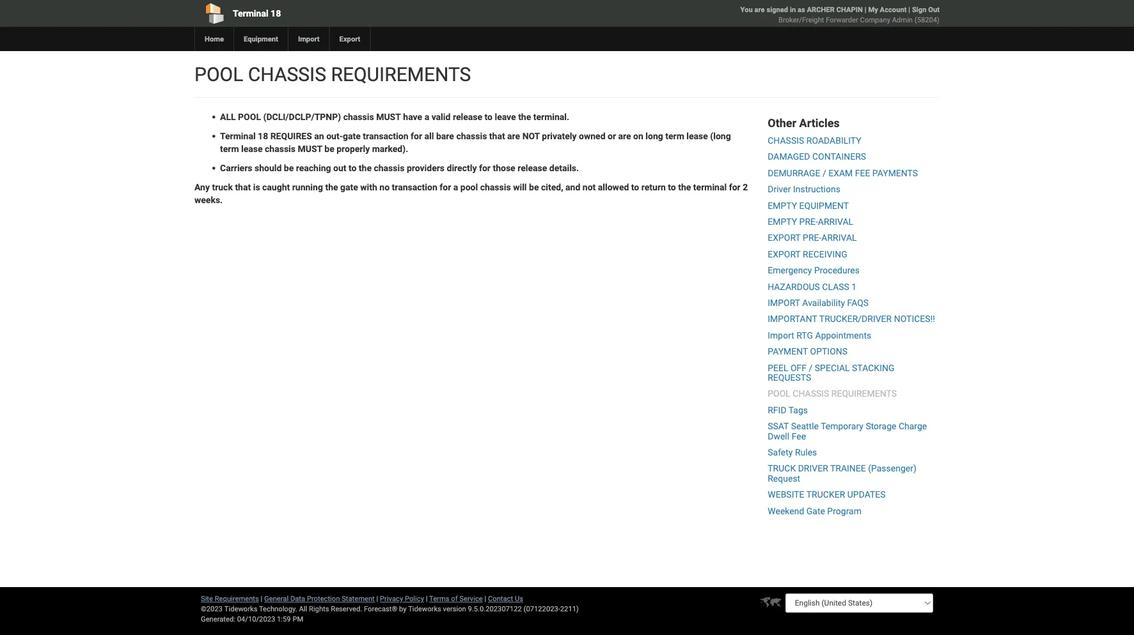 Task type: locate. For each thing, give the bounding box(es) containing it.
term up carriers
[[220, 144, 239, 154]]

equipment
[[244, 35, 278, 43]]

gate up properly
[[343, 131, 361, 141]]

0 vertical spatial pre-
[[799, 217, 818, 227]]

you are signed in as archer chapin | my account | sign out broker/freight forwarder company admin (58204)
[[741, 5, 940, 24]]

that down 'leave'
[[489, 131, 505, 141]]

pool
[[194, 63, 243, 86], [238, 112, 261, 122], [768, 389, 791, 400]]

for left all
[[411, 131, 422, 141]]

are left not
[[507, 131, 520, 141]]

0 horizontal spatial /
[[809, 363, 813, 374]]

should
[[255, 163, 282, 173]]

transaction up marked).
[[363, 131, 408, 141]]

arrival
[[818, 217, 853, 227], [822, 233, 857, 244]]

trucker/driver
[[819, 314, 892, 325]]

chassis down marked).
[[374, 163, 405, 173]]

to right the out
[[349, 163, 357, 173]]

be right will
[[529, 182, 539, 193]]

1 vertical spatial requirements
[[832, 389, 897, 400]]

0 vertical spatial a
[[425, 112, 429, 122]]

empty pre-arrival link
[[768, 217, 853, 227]]

all
[[299, 605, 307, 614]]

version
[[443, 605, 466, 614]]

0 vertical spatial export
[[768, 233, 801, 244]]

that left is
[[235, 182, 251, 193]]

truck
[[768, 464, 796, 474]]

notices!!
[[894, 314, 935, 325]]

1 export from the top
[[768, 233, 801, 244]]

pool down home
[[194, 63, 243, 86]]

articles
[[799, 116, 840, 130]]

chassis
[[248, 63, 326, 86], [768, 135, 804, 146], [793, 389, 829, 400]]

1 vertical spatial 18
[[258, 131, 268, 141]]

chassis up tags
[[793, 389, 829, 400]]

a left pool
[[453, 182, 458, 193]]

lease
[[687, 131, 708, 141], [241, 144, 263, 154]]

(07122023-
[[524, 605, 560, 614]]

a left valid
[[425, 112, 429, 122]]

0 vertical spatial terminal
[[233, 8, 268, 19]]

for left pool
[[440, 182, 451, 193]]

are right you
[[755, 5, 765, 14]]

gate left with
[[340, 182, 358, 193]]

off
[[791, 363, 807, 374]]

terminal 18 link
[[194, 0, 494, 27]]

you
[[741, 5, 753, 14]]

temporary
[[821, 422, 864, 432]]

(58204)
[[915, 16, 940, 24]]

contact
[[488, 595, 513, 604]]

/ right the off
[[809, 363, 813, 374]]

18 for terminal 18
[[271, 8, 281, 19]]

import link
[[288, 27, 329, 51]]

0 vertical spatial release
[[453, 112, 482, 122]]

the right 'leave'
[[518, 112, 531, 122]]

faqs
[[847, 298, 869, 309]]

0 vertical spatial that
[[489, 131, 505, 141]]

terminal inside terminal 18 requires an out-gate transaction for all bare chassis that are not privately owned or are on long term lease (long term lease chassis must be properly marked).
[[220, 131, 256, 141]]

privacy
[[380, 595, 403, 604]]

0 vertical spatial import
[[298, 35, 320, 43]]

0 horizontal spatial lease
[[241, 144, 263, 154]]

terminal 18
[[233, 8, 281, 19]]

terminal down all
[[220, 131, 256, 141]]

to right return
[[668, 182, 676, 193]]

policy
[[405, 595, 424, 604]]

be inside terminal 18 requires an out-gate transaction for all bare chassis that are not privately owned or are on long term lease (long term lease chassis must be properly marked).
[[325, 144, 334, 154]]

2 vertical spatial pool
[[768, 389, 791, 400]]

0 vertical spatial empty
[[768, 200, 797, 211]]

import inside other articles chassis roadability damaged containers demurrage / exam fee payments driver instructions empty equipment empty pre-arrival export pre-arrival export receiving emergency procedures hazardous class 1 import availability faqs important trucker/driver notices!! import rtg appointments payment options peel off / special stacking requests pool chassis requirements rfid tags ssat seattle temporary storage charge dwell fee safety rules truck driver trainee (passenger) request website trucker updates weekend gate program
[[768, 330, 794, 341]]

1 horizontal spatial requirements
[[832, 389, 897, 400]]

be right the should
[[284, 163, 294, 173]]

payments
[[872, 168, 918, 179]]

trucker
[[807, 490, 845, 501]]

export up export receiving "link"
[[768, 233, 801, 244]]

chapin
[[837, 5, 863, 14]]

export up the emergency
[[768, 249, 801, 260]]

import left export link
[[298, 35, 320, 43]]

0 vertical spatial gate
[[343, 131, 361, 141]]

release right valid
[[453, 112, 482, 122]]

1 horizontal spatial 18
[[271, 8, 281, 19]]

truck driver trainee (passenger) request link
[[768, 464, 917, 484]]

18 up equipment
[[271, 8, 281, 19]]

pre- down empty equipment link
[[799, 217, 818, 227]]

pool right all
[[238, 112, 261, 122]]

protection
[[307, 595, 340, 604]]

owned
[[579, 131, 606, 141]]

lease left (long
[[687, 131, 708, 141]]

0 vertical spatial pool
[[194, 63, 243, 86]]

import up payment
[[768, 330, 794, 341]]

chassis down import link
[[248, 63, 326, 86]]

driver
[[798, 464, 828, 474]]

reaching
[[296, 163, 331, 173]]

0 vertical spatial term
[[665, 131, 684, 141]]

1 vertical spatial /
[[809, 363, 813, 374]]

all pool (dcli/dclp/tpnp) chassis must have a valid release to leave the terminal.
[[220, 112, 569, 122]]

term right long
[[665, 131, 684, 141]]

long
[[646, 131, 663, 141]]

transaction down providers
[[392, 182, 437, 193]]

pre-
[[799, 217, 818, 227], [803, 233, 822, 244]]

lease up carriers
[[241, 144, 263, 154]]

pre- down the empty pre-arrival link
[[803, 233, 822, 244]]

pool up 'rfid'
[[768, 389, 791, 400]]

2 vertical spatial be
[[529, 182, 539, 193]]

as
[[798, 5, 805, 14]]

1 vertical spatial import
[[768, 330, 794, 341]]

0 horizontal spatial a
[[425, 112, 429, 122]]

technology.
[[259, 605, 297, 614]]

admin
[[892, 16, 913, 24]]

a inside any truck that is caught running the gate with no transaction for a pool chassis will be cited, and not allowed to return to the terminal for 2 weeks.
[[453, 182, 458, 193]]

not
[[522, 131, 540, 141]]

general data protection statement link
[[264, 595, 375, 604]]

release up will
[[518, 163, 547, 173]]

receiving
[[803, 249, 847, 260]]

(long
[[710, 131, 731, 141]]

demurrage / exam fee payments link
[[768, 168, 918, 179]]

2211)
[[560, 605, 579, 614]]

2 horizontal spatial are
[[755, 5, 765, 14]]

forecast®
[[364, 605, 397, 614]]

1 horizontal spatial that
[[489, 131, 505, 141]]

out
[[333, 163, 346, 173]]

1 vertical spatial empty
[[768, 217, 797, 227]]

1 vertical spatial a
[[453, 182, 458, 193]]

0 vertical spatial lease
[[687, 131, 708, 141]]

0 vertical spatial 18
[[271, 8, 281, 19]]

1 vertical spatial term
[[220, 144, 239, 154]]

trainee
[[830, 464, 866, 474]]

terminal
[[233, 8, 268, 19], [220, 131, 256, 141]]

charge
[[899, 422, 927, 432]]

the up with
[[359, 163, 372, 173]]

storage
[[866, 422, 897, 432]]

0 horizontal spatial are
[[507, 131, 520, 141]]

be down the out-
[[325, 144, 334, 154]]

gate inside terminal 18 requires an out-gate transaction for all bare chassis that are not privately owned or are on long term lease (long term lease chassis must be properly marked).
[[343, 131, 361, 141]]

a
[[425, 112, 429, 122], [453, 182, 458, 193]]

requirements down stacking
[[832, 389, 897, 400]]

1 vertical spatial release
[[518, 163, 547, 173]]

pool inside other articles chassis roadability damaged containers demurrage / exam fee payments driver instructions empty equipment empty pre-arrival export pre-arrival export receiving emergency procedures hazardous class 1 import availability faqs important trucker/driver notices!! import rtg appointments payment options peel off / special stacking requests pool chassis requirements rfid tags ssat seattle temporary storage charge dwell fee safety rules truck driver trainee (passenger) request website trucker updates weekend gate program
[[768, 389, 791, 400]]

1 vertical spatial that
[[235, 182, 251, 193]]

arrival down equipment
[[818, 217, 853, 227]]

empty down "driver"
[[768, 200, 797, 211]]

and
[[566, 182, 580, 193]]

or
[[608, 131, 616, 141]]

chassis down those
[[480, 182, 511, 193]]

0 horizontal spatial 18
[[258, 131, 268, 141]]

18 inside terminal 18 requires an out-gate transaction for all bare chassis that are not privately owned or are on long term lease (long term lease chassis must be properly marked).
[[258, 131, 268, 141]]

empty equipment link
[[768, 200, 849, 211]]

for
[[411, 131, 422, 141], [479, 163, 491, 173], [440, 182, 451, 193], [729, 182, 741, 193]]

1 vertical spatial transaction
[[392, 182, 437, 193]]

rfid tags link
[[768, 405, 808, 416]]

0 vertical spatial chassis
[[248, 63, 326, 86]]

1 vertical spatial export
[[768, 249, 801, 260]]

empty down empty equipment link
[[768, 217, 797, 227]]

fee
[[855, 168, 870, 179]]

1 horizontal spatial a
[[453, 182, 458, 193]]

be
[[325, 144, 334, 154], [284, 163, 294, 173], [529, 182, 539, 193]]

requirements
[[215, 595, 259, 604]]

0 vertical spatial /
[[823, 168, 826, 179]]

term
[[665, 131, 684, 141], [220, 144, 239, 154]]

rfid
[[768, 405, 787, 416]]

1 vertical spatial gate
[[340, 182, 358, 193]]

1 vertical spatial pool
[[238, 112, 261, 122]]

1 horizontal spatial import
[[768, 330, 794, 341]]

0 horizontal spatial release
[[453, 112, 482, 122]]

import
[[298, 35, 320, 43], [768, 330, 794, 341]]

18 left requires
[[258, 131, 268, 141]]

| up tideworks
[[426, 595, 428, 604]]

0 vertical spatial transaction
[[363, 131, 408, 141]]

chassis up 'damaged' at right top
[[768, 135, 804, 146]]

2 horizontal spatial be
[[529, 182, 539, 193]]

that inside any truck that is caught running the gate with no transaction for a pool chassis will be cited, and not allowed to return to the terminal for 2 weeks.
[[235, 182, 251, 193]]

terminal up equipment link
[[233, 8, 268, 19]]

other
[[768, 116, 797, 130]]

for left those
[[479, 163, 491, 173]]

exam
[[829, 168, 853, 179]]

payment
[[768, 347, 808, 357]]

site requirements link
[[201, 595, 259, 604]]

1 vertical spatial be
[[284, 163, 294, 173]]

1 vertical spatial lease
[[241, 144, 263, 154]]

0 vertical spatial be
[[325, 144, 334, 154]]

1 horizontal spatial lease
[[687, 131, 708, 141]]

chassis
[[456, 131, 487, 141], [265, 144, 296, 154], [374, 163, 405, 173], [480, 182, 511, 193]]

arrival up receiving
[[822, 233, 857, 244]]

2 vertical spatial chassis
[[793, 389, 829, 400]]

providers
[[407, 163, 445, 173]]

terminal.
[[533, 112, 569, 122]]

general
[[264, 595, 289, 604]]

for left 2
[[729, 182, 741, 193]]

0 vertical spatial requirements
[[331, 63, 471, 86]]

1 vertical spatial terminal
[[220, 131, 256, 141]]

payment options link
[[768, 347, 848, 357]]

home
[[205, 35, 224, 43]]

requirements up all pool (dcli/dclp/tpnp) chassis must have a valid release to leave the terminal.
[[331, 63, 471, 86]]

company
[[860, 16, 890, 24]]

requirements inside other articles chassis roadability damaged containers demurrage / exam fee payments driver instructions empty equipment empty pre-arrival export pre-arrival export receiving emergency procedures hazardous class 1 import availability faqs important trucker/driver notices!! import rtg appointments payment options peel off / special stacking requests pool chassis requirements rfid tags ssat seattle temporary storage charge dwell fee safety rules truck driver trainee (passenger) request website trucker updates weekend gate program
[[832, 389, 897, 400]]

terminal 18 requires an out-gate transaction for all bare chassis that are not privately owned or are on long term lease (long term lease chassis must be properly marked).
[[220, 131, 731, 154]]

any
[[194, 182, 210, 193]]

requirements
[[331, 63, 471, 86], [832, 389, 897, 400]]

1 horizontal spatial be
[[325, 144, 334, 154]]

/ left exam
[[823, 168, 826, 179]]

forwarder
[[826, 16, 858, 24]]

the down the out
[[325, 182, 338, 193]]

not
[[583, 182, 596, 193]]

are right or at top
[[618, 131, 631, 141]]

0 horizontal spatial that
[[235, 182, 251, 193]]



Task type: describe. For each thing, give the bounding box(es) containing it.
damaged containers link
[[768, 152, 866, 162]]

procedures
[[814, 265, 860, 276]]

04/10/2023
[[237, 616, 275, 624]]

0 horizontal spatial import
[[298, 35, 320, 43]]

peel off / special stacking requests link
[[768, 363, 895, 383]]

must
[[298, 144, 322, 154]]

1
[[852, 282, 857, 292]]

1 horizontal spatial are
[[618, 131, 631, 141]]

1 vertical spatial chassis
[[768, 135, 804, 146]]

any truck that is caught running the gate with no transaction for a pool chassis will be cited, and not allowed to return to the terminal for 2 weeks.
[[194, 182, 748, 205]]

0 horizontal spatial be
[[284, 163, 294, 173]]

emergency
[[768, 265, 812, 276]]

18 for terminal 18 requires an out-gate transaction for all bare chassis that are not privately owned or are on long term lease (long term lease chassis must be properly marked).
[[258, 131, 268, 141]]

(passenger)
[[868, 464, 917, 474]]

an
[[314, 131, 324, 141]]

containers
[[812, 152, 866, 162]]

| left sign
[[909, 5, 910, 14]]

demurrage
[[768, 168, 820, 179]]

important trucker/driver notices!! link
[[768, 314, 935, 325]]

pool chassis requirements
[[194, 63, 471, 86]]

that inside terminal 18 requires an out-gate transaction for all bare chassis that are not privately owned or are on long term lease (long term lease chassis must be properly marked).
[[489, 131, 505, 141]]

terminal for terminal 18
[[233, 8, 268, 19]]

availability
[[802, 298, 845, 309]]

dwell
[[768, 431, 789, 442]]

all
[[220, 112, 236, 122]]

transaction inside any truck that is caught running the gate with no transaction for a pool chassis will be cited, and not allowed to return to the terminal for 2 weeks.
[[392, 182, 437, 193]]

updates
[[847, 490, 886, 501]]

2
[[743, 182, 748, 193]]

are inside you are signed in as archer chapin | my account | sign out broker/freight forwarder company admin (58204)
[[755, 5, 765, 14]]

generated:
[[201, 616, 235, 624]]

hazardous
[[768, 282, 820, 292]]

leave
[[495, 112, 516, 122]]

| up forecast®
[[376, 595, 378, 604]]

1 empty from the top
[[768, 200, 797, 211]]

reserved.
[[331, 605, 362, 614]]

truck
[[212, 182, 233, 193]]

signed
[[767, 5, 788, 14]]

to left return
[[631, 182, 639, 193]]

export link
[[329, 27, 370, 51]]

1 horizontal spatial release
[[518, 163, 547, 173]]

chassis down requires
[[265, 144, 296, 154]]

9.5.0.202307122
[[468, 605, 522, 614]]

chassis inside any truck that is caught running the gate with no transaction for a pool chassis will be cited, and not allowed to return to the terminal for 2 weeks.
[[480, 182, 511, 193]]

account
[[880, 5, 907, 14]]

stacking
[[852, 363, 895, 374]]

rtg
[[797, 330, 813, 341]]

privacy policy link
[[380, 595, 424, 604]]

details.
[[549, 163, 579, 173]]

| left my
[[865, 5, 867, 14]]

import
[[768, 298, 800, 309]]

seattle
[[791, 422, 819, 432]]

service
[[460, 595, 483, 604]]

for inside terminal 18 requires an out-gate transaction for all bare chassis that are not privately owned or are on long term lease (long term lease chassis must be properly marked).
[[411, 131, 422, 141]]

terminal for terminal 18 requires an out-gate transaction for all bare chassis that are not privately owned or are on long term lease (long term lease chassis must be properly marked).
[[220, 131, 256, 141]]

equipment
[[799, 200, 849, 211]]

sign
[[912, 5, 927, 14]]

1 vertical spatial arrival
[[822, 233, 857, 244]]

my account link
[[868, 5, 907, 14]]

bare
[[436, 131, 454, 141]]

gate inside any truck that is caught running the gate with no transaction for a pool chassis will be cited, and not allowed to return to the terminal for 2 weeks.
[[340, 182, 358, 193]]

class
[[822, 282, 849, 292]]

sign out link
[[912, 5, 940, 14]]

| left the general
[[261, 595, 262, 604]]

rules
[[795, 448, 817, 458]]

import rtg appointments link
[[768, 330, 871, 341]]

us
[[515, 595, 523, 604]]

0 horizontal spatial term
[[220, 144, 239, 154]]

out-
[[326, 131, 343, 141]]

0 horizontal spatial requirements
[[331, 63, 471, 86]]

transaction inside terminal 18 requires an out-gate transaction for all bare chassis that are not privately owned or are on long term lease (long term lease chassis must be properly marked).
[[363, 131, 408, 141]]

2 empty from the top
[[768, 217, 797, 227]]

2 export from the top
[[768, 249, 801, 260]]

my
[[868, 5, 878, 14]]

1 horizontal spatial term
[[665, 131, 684, 141]]

chassis right 'bare'
[[456, 131, 487, 141]]

will
[[513, 182, 527, 193]]

equipment link
[[233, 27, 288, 51]]

ssat seattle temporary storage charge dwell fee link
[[768, 422, 927, 442]]

tideworks
[[408, 605, 441, 614]]

pool
[[460, 182, 478, 193]]

properly
[[337, 144, 370, 154]]

important
[[768, 314, 817, 325]]

1 horizontal spatial /
[[823, 168, 826, 179]]

the left terminal
[[678, 182, 691, 193]]

| up 9.5.0.202307122
[[485, 595, 486, 604]]

weekend gate program link
[[768, 506, 862, 517]]

gate
[[807, 506, 825, 517]]

with
[[360, 182, 377, 193]]

©2023 tideworks
[[201, 605, 257, 614]]

0 vertical spatial arrival
[[818, 217, 853, 227]]

site requirements | general data protection statement | privacy policy | terms of service | contact us ©2023 tideworks technology. all rights reserved. forecast® by tideworks version 9.5.0.202307122 (07122023-2211) generated: 04/10/2023 1:59 pm
[[201, 595, 579, 624]]

home link
[[194, 27, 233, 51]]

contact us link
[[488, 595, 523, 604]]

of
[[451, 595, 458, 604]]

safety rules link
[[768, 448, 817, 458]]

export pre-arrival link
[[768, 233, 857, 244]]

to left 'leave'
[[485, 112, 493, 122]]

out
[[928, 5, 940, 14]]

1 vertical spatial pre-
[[803, 233, 822, 244]]

driver instructions link
[[768, 184, 841, 195]]

appointments
[[815, 330, 871, 341]]

caught
[[262, 182, 290, 193]]

on
[[633, 131, 643, 141]]

allowed
[[598, 182, 629, 193]]

pm
[[293, 616, 303, 624]]

driver
[[768, 184, 791, 195]]

export
[[339, 35, 360, 43]]

export receiving link
[[768, 249, 847, 260]]

be inside any truck that is caught running the gate with no transaction for a pool chassis will be cited, and not allowed to return to the terminal for 2 weeks.
[[529, 182, 539, 193]]



Task type: vqa. For each thing, say whether or not it's contained in the screenshot.
transaction inside the Terminal 18 REQUIRES an out-gate transaction for all bare chassis that are NOT privately owned or are on long term lease (long term lease chassis MUST be properly marked).
yes



